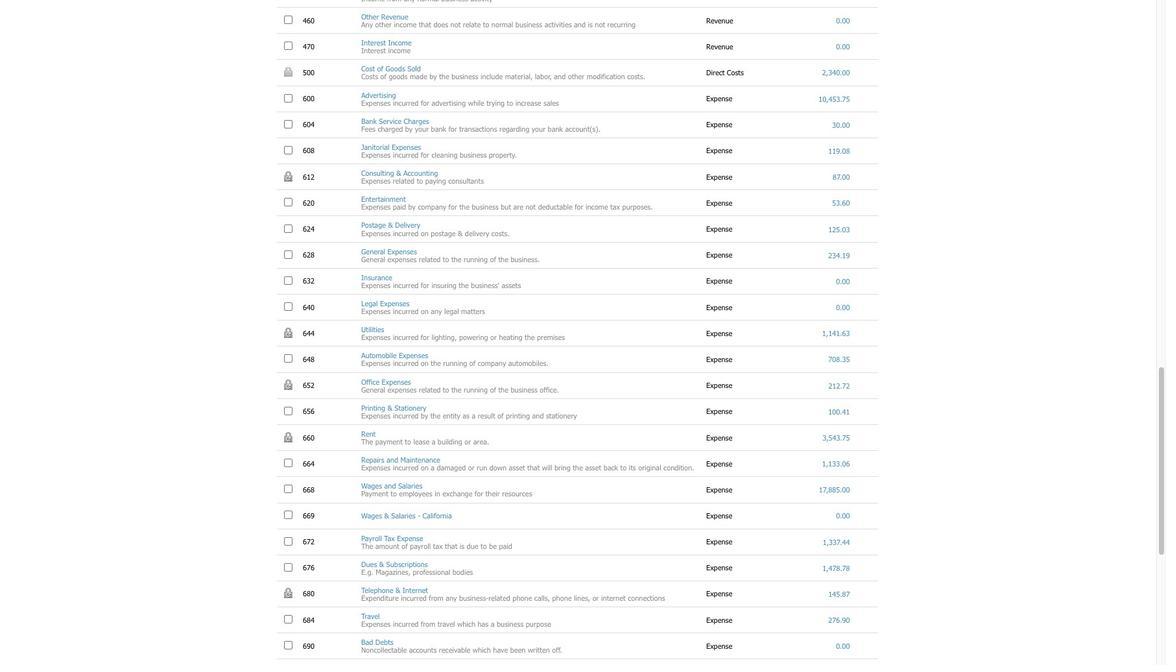Task type: describe. For each thing, give the bounding box(es) containing it.
145.87 link
[[829, 590, 850, 598]]

maintenance
[[401, 456, 440, 464]]

and inside the repairs and maintenance expenses incurred on a damaged or run down asset that will bring the asset back to its original condition.
[[387, 456, 398, 464]]

expenses down charged
[[392, 143, 421, 151]]

632
[[303, 277, 317, 285]]

entertainment link
[[361, 195, 406, 203]]

on inside postage & delivery expenses incurred on postage & delivery costs.
[[421, 229, 429, 237]]

& for internet
[[396, 586, 401, 594]]

charged
[[378, 124, 403, 133]]

expenses up consulting
[[361, 151, 391, 159]]

tax inside payroll tax expense the amount of payroll tax that is due to be paid
[[433, 541, 443, 550]]

incurred inside the repairs and maintenance expenses incurred on a damaged or run down asset that will bring the asset back to its original condition.
[[393, 463, 419, 472]]

1 interest from the top
[[361, 38, 386, 47]]

salaries for and
[[398, 482, 423, 490]]

travel
[[361, 612, 380, 620]]

656
[[303, 407, 317, 415]]

be
[[489, 541, 497, 550]]

incurred inside advertising expenses incurred for advertising while trying to increase sales
[[393, 98, 419, 107]]

& for subscriptions
[[379, 560, 384, 568]]

the inside automobile expenses expenses incurred on the running of company automobiles.
[[431, 359, 441, 368]]

consultants
[[448, 177, 484, 185]]

advertising link
[[361, 91, 396, 99]]

interest income link
[[361, 38, 412, 47]]

costs. inside postage & delivery expenses incurred on postage & delivery costs.
[[492, 229, 510, 237]]

you cannot delete/archive accounts used by a repeating transaction. image for 660
[[284, 432, 293, 442]]

676
[[303, 563, 317, 572]]

a inside travel expenses incurred from travel which has a business purpose
[[491, 620, 495, 628]]

in
[[435, 489, 440, 498]]

to inside rent the payment to lease a building or area.
[[405, 437, 411, 446]]

to inside general expenses general expenses related to the running of the business.
[[443, 255, 449, 263]]

the left business.
[[499, 255, 509, 263]]

travel expenses incurred from travel which has a business purpose
[[361, 612, 551, 628]]

600
[[303, 94, 317, 103]]

expenses inside insurance expenses incurred for insuring the business' assets
[[361, 281, 391, 289]]

advertising expenses incurred for advertising while trying to increase sales
[[361, 91, 559, 107]]

bodies
[[453, 568, 473, 576]]

include
[[481, 72, 503, 81]]

expense for insurance expenses incurred for insuring the business' assets
[[707, 277, 735, 285]]

0.00 link for other revenue any other income that does not relate to normal business activities and is not recurring
[[836, 16, 850, 25]]

0 horizontal spatial not
[[451, 20, 461, 29]]

activities
[[545, 20, 572, 29]]

or inside utilities expenses incurred for lighting, powering or heating the premises
[[491, 333, 497, 341]]

automobile expenses link
[[361, 351, 428, 360]]

telephone
[[361, 586, 394, 594]]

company inside automobile expenses expenses incurred on the running of company automobiles.
[[478, 359, 506, 368]]

purpose
[[526, 620, 551, 628]]

expense for utilities expenses incurred for lighting, powering or heating the premises
[[707, 329, 735, 337]]

connections
[[628, 594, 665, 602]]

and inside the cost of goods sold costs of goods made by the business include material, labor, and other modification costs.
[[554, 72, 566, 81]]

entertainment
[[361, 195, 406, 203]]

expenses inside general expenses general expenses related to the running of the business.
[[388, 247, 417, 255]]

0.00 for insurance expenses incurred for insuring the business' assets
[[836, 277, 850, 285]]

utilities expenses incurred for lighting, powering or heating the premises
[[361, 325, 565, 341]]

general expenses general expenses related to the running of the business.
[[361, 247, 540, 263]]

expenses up utilities
[[361, 307, 391, 315]]

automobile expenses expenses incurred on the running of company automobiles.
[[361, 351, 549, 368]]

lighting,
[[432, 333, 457, 341]]

cleaning
[[432, 151, 458, 159]]

2 your from the left
[[532, 124, 546, 133]]

668
[[303, 485, 317, 494]]

53.60
[[833, 199, 850, 207]]

bad debts noncollectable accounts receivable which have been written off.
[[361, 638, 562, 654]]

lines,
[[574, 594, 591, 602]]

automobile
[[361, 351, 397, 360]]

running for business.
[[464, 255, 488, 263]]

expense for entertainment expenses paid by company for the business but are not deductable for income tax purposes.
[[707, 198, 735, 207]]

expense for office expenses general expenses related to the running of the business office.
[[707, 381, 735, 389]]

612
[[303, 172, 317, 181]]

628
[[303, 251, 317, 259]]

the inside entertainment expenses paid by company for the business but are not deductable for income tax purposes.
[[460, 203, 470, 211]]

for inside advertising expenses incurred for advertising while trying to increase sales
[[421, 98, 430, 107]]

incurred inside utilities expenses incurred for lighting, powering or heating the premises
[[393, 333, 419, 341]]

the up printing
[[499, 385, 509, 394]]

subscriptions
[[386, 560, 428, 568]]

on inside the repairs and maintenance expenses incurred on a damaged or run down asset that will bring the asset back to its original condition.
[[421, 463, 429, 472]]

1 horizontal spatial costs
[[727, 68, 744, 76]]

684
[[303, 615, 317, 624]]

expenses for general expenses
[[388, 255, 417, 263]]

legal expenses expenses incurred on any legal matters
[[361, 299, 485, 315]]

a inside rent the payment to lease a building or area.
[[432, 437, 436, 446]]

revenue inside the other revenue any other income that does not relate to normal business activities and is not recurring
[[381, 12, 408, 21]]

expenses right 'automobile'
[[399, 351, 428, 360]]

the up insurance expenses incurred for insuring the business' assets
[[451, 255, 462, 263]]

& for delivery
[[388, 221, 393, 229]]

to inside wages and salaries payment to employees in exchange for their resources
[[391, 489, 397, 498]]

dues
[[361, 560, 377, 568]]

business inside travel expenses incurred from travel which has a business purpose
[[497, 620, 524, 628]]

on inside legal expenses expenses incurred on any legal matters
[[421, 307, 429, 315]]

wages and salaries link
[[361, 482, 423, 490]]

e.g.
[[361, 568, 374, 576]]

708.35 link
[[829, 355, 850, 364]]

printing
[[506, 411, 530, 420]]

you cannot delete/archive accounts used by a repeating transaction. image for 652
[[284, 380, 293, 390]]

expense for printing & stationery expenses incurred by the entity as a result of printing and stationery
[[707, 407, 735, 415]]

wages for wages and salaries payment to employees in exchange for their resources
[[361, 482, 382, 490]]

for inside wages and salaries payment to employees in exchange for their resources
[[475, 489, 483, 498]]

been
[[510, 646, 526, 654]]

insurance link
[[361, 273, 392, 281]]

of left goods
[[381, 72, 387, 81]]

1,337.44
[[823, 538, 850, 546]]

tax
[[384, 534, 395, 542]]

purposes.
[[622, 203, 653, 211]]

expense for travel expenses incurred from travel which has a business purpose
[[707, 615, 735, 624]]

669
[[303, 511, 317, 520]]

expense for bank service charges fees charged by your bank for transactions regarding your bank account(s).
[[707, 120, 735, 129]]

increase
[[516, 98, 541, 107]]

& left delivery
[[458, 229, 463, 237]]

back
[[604, 463, 618, 472]]

500
[[303, 68, 317, 76]]

general for general
[[361, 255, 385, 263]]

advertising
[[432, 98, 466, 107]]

interest income interest income
[[361, 38, 412, 55]]

business inside office expenses general expenses related to the running of the business office.
[[511, 385, 538, 394]]

708.35
[[829, 355, 850, 364]]

expenses inside office expenses general expenses related to the running of the business office.
[[382, 377, 411, 386]]

income
[[388, 38, 412, 47]]

the inside printing & stationery expenses incurred by the entity as a result of printing and stationery
[[431, 411, 441, 420]]

119.08
[[829, 147, 850, 155]]

or inside rent the payment to lease a building or area.
[[465, 437, 471, 446]]

expenses inside postage & delivery expenses incurred on postage & delivery costs.
[[361, 229, 391, 237]]

that inside the repairs and maintenance expenses incurred on a damaged or run down asset that will bring the asset back to its original condition.
[[527, 463, 540, 472]]

which for travel
[[457, 620, 476, 628]]

business inside entertainment expenses paid by company for the business but are not deductable for income tax purposes.
[[472, 203, 499, 211]]

460
[[303, 16, 317, 24]]

goods
[[386, 64, 405, 73]]

from inside travel expenses incurred from travel which has a business purpose
[[421, 620, 436, 628]]

234.19 link
[[829, 251, 850, 259]]

business inside the cost of goods sold costs of goods made by the business include material, labor, and other modification costs.
[[452, 72, 479, 81]]

direct
[[707, 68, 725, 76]]

repairs and maintenance link
[[361, 456, 440, 464]]

expense for legal expenses expenses incurred on any legal matters
[[707, 303, 735, 311]]

general expenses link
[[361, 247, 417, 255]]

expense for postage & delivery expenses incurred on postage & delivery costs.
[[707, 224, 735, 233]]

bad debts link
[[361, 638, 394, 646]]

damaged
[[437, 463, 466, 472]]

calls,
[[535, 594, 550, 602]]

written
[[528, 646, 550, 654]]

& for stationery
[[388, 403, 392, 412]]

cost
[[361, 64, 375, 73]]

0.00 for other revenue any other income that does not relate to normal business activities and is not recurring
[[836, 16, 850, 25]]

incurred inside printing & stationery expenses incurred by the entity as a result of printing and stationery
[[393, 411, 419, 420]]

original
[[639, 463, 662, 472]]

& for accounting
[[396, 169, 401, 177]]

income inside the other revenue any other income that does not relate to normal business activities and is not recurring
[[394, 20, 417, 29]]

postage & delivery link
[[361, 221, 421, 229]]

the inside rent the payment to lease a building or area.
[[361, 437, 373, 446]]

the inside utilities expenses incurred for lighting, powering or heating the premises
[[525, 333, 535, 341]]

for inside utilities expenses incurred for lighting, powering or heating the premises
[[421, 333, 430, 341]]

for inside bank service charges fees charged by your bank for transactions regarding your bank account(s).
[[449, 124, 457, 133]]

assets
[[502, 281, 521, 289]]

expense for repairs and maintenance expenses incurred on a damaged or run down asset that will bring the asset back to its original condition.
[[707, 459, 735, 468]]

incurred inside janitorial expenses expenses incurred for cleaning business property.
[[393, 151, 419, 159]]

expenses up office
[[361, 359, 391, 368]]

modification
[[587, 72, 625, 81]]

of right cost
[[377, 64, 383, 73]]

to inside office expenses general expenses related to the running of the business office.
[[443, 385, 449, 394]]

0.00 for interest income interest income
[[836, 42, 850, 51]]

1,141.63 link
[[823, 329, 850, 338]]

by inside the cost of goods sold costs of goods made by the business include material, labor, and other modification costs.
[[430, 72, 437, 81]]

for inside insurance expenses incurred for insuring the business' assets
[[421, 281, 430, 289]]

of inside office expenses general expenses related to the running of the business office.
[[490, 385, 496, 394]]

by inside bank service charges fees charged by your bank for transactions regarding your bank account(s).
[[405, 124, 413, 133]]

expense for dues & subscriptions e.g. magazines, professional bodies
[[707, 563, 735, 572]]

service
[[379, 117, 402, 125]]

any inside legal expenses expenses incurred on any legal matters
[[431, 307, 442, 315]]

receivable
[[439, 646, 471, 654]]

travel
[[438, 620, 455, 628]]

telephone & internet expenditure incurred from any business-related phone calls, phone lines, or internet connections
[[361, 586, 665, 602]]

costs. inside the cost of goods sold costs of goods made by the business include material, labor, and other modification costs.
[[627, 72, 646, 81]]

not inside entertainment expenses paid by company for the business but are not deductable for income tax purposes.
[[526, 203, 536, 211]]

revenue for income
[[707, 42, 736, 50]]

related inside the telephone & internet expenditure incurred from any business-related phone calls, phone lines, or internet connections
[[489, 594, 511, 602]]

624
[[303, 224, 317, 233]]

expenses inside entertainment expenses paid by company for the business but are not deductable for income tax purposes.
[[361, 203, 391, 211]]

any inside the telephone & internet expenditure incurred from any business-related phone calls, phone lines, or internet connections
[[446, 594, 457, 602]]

0.00 link for interest income interest income
[[836, 42, 850, 51]]

is inside the other revenue any other income that does not relate to normal business activities and is not recurring
[[588, 20, 593, 29]]

680
[[303, 589, 317, 598]]

expense inside payroll tax expense the amount of payroll tax that is due to be paid
[[397, 534, 423, 542]]

is inside payroll tax expense the amount of payroll tax that is due to be paid
[[460, 541, 465, 550]]

will
[[542, 463, 552, 472]]

amount
[[376, 541, 399, 550]]

running inside automobile expenses expenses incurred on the running of company automobiles.
[[443, 359, 467, 368]]

2 asset from the left
[[585, 463, 602, 472]]

608
[[303, 146, 317, 155]]

revenue for revenue
[[707, 16, 736, 24]]

bring
[[555, 463, 571, 472]]

640
[[303, 303, 317, 311]]

for up the postage
[[449, 203, 457, 211]]

delivery
[[465, 229, 489, 237]]

& for salaries
[[384, 512, 389, 520]]

expenses inside advertising expenses incurred for advertising while trying to increase sales
[[361, 98, 391, 107]]

accounting
[[404, 169, 438, 177]]

incurred inside travel expenses incurred from travel which has a business purpose
[[393, 620, 419, 628]]

of inside automobile expenses expenses incurred on the running of company automobiles.
[[470, 359, 476, 368]]

wages for wages & salaries - california
[[361, 512, 382, 520]]

2 interest from the top
[[361, 46, 386, 55]]

from inside the telephone & internet expenditure incurred from any business-related phone calls, phone lines, or internet connections
[[429, 594, 444, 602]]

business'
[[471, 281, 500, 289]]



Task type: locate. For each thing, give the bounding box(es) containing it.
bad
[[361, 638, 373, 646]]

related inside "consulting & accounting expenses related to paying consultants"
[[393, 177, 415, 185]]

& inside "consulting & accounting expenses related to paying consultants"
[[396, 169, 401, 177]]

you cannot delete/archive accounts used by a repeating transaction. image
[[284, 380, 293, 390], [284, 588, 293, 598]]

1 vertical spatial salaries
[[391, 512, 416, 520]]

other inside the other revenue any other income that does not relate to normal business activities and is not recurring
[[375, 20, 392, 29]]

17,885.00
[[819, 486, 850, 494]]

660
[[303, 433, 317, 442]]

2 0.00 from the top
[[836, 42, 850, 51]]

related for consulting & accounting
[[393, 177, 415, 185]]

asset left back
[[585, 463, 602, 472]]

interest
[[361, 38, 386, 47], [361, 46, 386, 55]]

1 vertical spatial other
[[568, 72, 585, 81]]

0.00 link
[[836, 16, 850, 25], [836, 42, 850, 51], [836, 277, 850, 285], [836, 303, 850, 311], [836, 512, 850, 520], [836, 642, 850, 650]]

the inside insurance expenses incurred for insuring the business' assets
[[459, 281, 469, 289]]

expenses inside "consulting & accounting expenses related to paying consultants"
[[361, 177, 391, 185]]

0.00 link for insurance expenses incurred for insuring the business' assets
[[836, 277, 850, 285]]

printing
[[361, 403, 385, 412]]

the inside payroll tax expense the amount of payroll tax that is due to be paid
[[361, 541, 373, 550]]

paid inside payroll tax expense the amount of payroll tax that is due to be paid
[[499, 541, 512, 550]]

1,133.06 link
[[823, 459, 850, 468]]

1 asset from the left
[[509, 463, 525, 472]]

2 you cannot delete/archive accounts used by a repeating transaction. image from the top
[[284, 327, 293, 338]]

& left "internet"
[[396, 586, 401, 594]]

the right insuring
[[459, 281, 469, 289]]

0 horizontal spatial tax
[[433, 541, 443, 550]]

of inside general expenses general expenses related to the running of the business.
[[490, 255, 496, 263]]

6 0.00 from the top
[[836, 642, 850, 650]]

1 horizontal spatial other
[[568, 72, 585, 81]]

to left lease
[[405, 437, 411, 446]]

119.08 link
[[829, 147, 850, 155]]

legal expenses link
[[361, 299, 410, 308]]

0 vertical spatial from
[[429, 594, 444, 602]]

costs. right delivery
[[492, 229, 510, 237]]

& inside printing & stationery expenses incurred by the entity as a result of printing and stationery
[[388, 403, 392, 412]]

of
[[377, 64, 383, 73], [381, 72, 387, 81], [490, 255, 496, 263], [470, 359, 476, 368], [490, 385, 496, 394], [498, 411, 504, 420], [402, 541, 408, 550]]

incurred right legal
[[393, 307, 419, 315]]

3 you cannot delete/archive accounts used by a repeating transaction. image from the top
[[284, 432, 293, 442]]

the up 'dues'
[[361, 541, 373, 550]]

income
[[394, 20, 417, 29], [388, 46, 411, 55], [586, 203, 608, 211]]

expenses inside travel expenses incurred from travel which has a business purpose
[[361, 620, 391, 628]]

1 horizontal spatial company
[[478, 359, 506, 368]]

3 0.00 link from the top
[[836, 277, 850, 285]]

0.00 for bad debts noncollectable accounts receivable which have been written off.
[[836, 642, 850, 650]]

your up janitorial expenses expenses incurred for cleaning business property.
[[415, 124, 429, 133]]

0 vertical spatial that
[[419, 20, 431, 29]]

0 vertical spatial which
[[457, 620, 476, 628]]

on left the postage
[[421, 229, 429, 237]]

1 vertical spatial you cannot delete/archive accounts used by a repeating transaction. image
[[284, 327, 293, 338]]

or inside the telephone & internet expenditure incurred from any business-related phone calls, phone lines, or internet connections
[[593, 594, 599, 602]]

your
[[415, 124, 429, 133], [532, 124, 546, 133]]

expense for rent the payment to lease a building or area.
[[707, 433, 735, 442]]

276.90
[[829, 616, 850, 624]]

salaries for &
[[391, 512, 416, 520]]

income inside entertainment expenses paid by company for the business but are not deductable for income tax purposes.
[[586, 203, 608, 211]]

not left recurring on the top right of the page
[[595, 20, 605, 29]]

expenses up insurance link
[[388, 255, 417, 263]]

& inside the telephone & internet expenditure incurred from any business-related phone calls, phone lines, or internet connections
[[396, 586, 401, 594]]

expenses inside utilities expenses incurred for lighting, powering or heating the premises
[[361, 333, 391, 341]]

of up result
[[490, 385, 496, 394]]

expense for wages and salaries payment to employees in exchange for their resources
[[707, 485, 735, 494]]

phone
[[513, 594, 532, 602], [552, 594, 572, 602]]

costs right direct at the right top
[[727, 68, 744, 76]]

3 0.00 from the top
[[836, 277, 850, 285]]

0 vertical spatial expenses
[[388, 255, 417, 263]]

0.00
[[836, 16, 850, 25], [836, 42, 850, 51], [836, 277, 850, 285], [836, 303, 850, 311], [836, 512, 850, 520], [836, 642, 850, 650]]

1 vertical spatial you cannot delete/archive accounts used by a repeating transaction. image
[[284, 588, 293, 598]]

2 horizontal spatial that
[[527, 463, 540, 472]]

incurred up bank service charges link
[[393, 98, 419, 107]]

1 vertical spatial paid
[[499, 541, 512, 550]]

0 vertical spatial the
[[361, 437, 373, 446]]

that inside payroll tax expense the amount of payroll tax that is due to be paid
[[445, 541, 458, 550]]

or right the lines,
[[593, 594, 599, 602]]

incurred up rent the payment to lease a building or area.
[[393, 411, 419, 420]]

phone left calls,
[[513, 594, 532, 602]]

the up printing & stationery expenses incurred by the entity as a result of printing and stationery on the bottom left of page
[[451, 385, 462, 394]]

paying
[[425, 177, 446, 185]]

672
[[303, 537, 317, 546]]

expenses down delivery
[[388, 247, 417, 255]]

which inside travel expenses incurred from travel which has a business purpose
[[457, 620, 476, 628]]

to inside payroll tax expense the amount of payroll tax that is due to be paid
[[481, 541, 487, 550]]

a inside printing & stationery expenses incurred by the entity as a result of printing and stationery
[[472, 411, 476, 420]]

2 expenses from the top
[[388, 385, 417, 394]]

wages up payroll at the bottom left of the page
[[361, 512, 382, 520]]

1 horizontal spatial asset
[[585, 463, 602, 472]]

which left have
[[473, 646, 491, 654]]

repairs
[[361, 456, 385, 464]]

business left the office.
[[511, 385, 538, 394]]

on up office expenses general expenses related to the running of the business office.
[[421, 359, 429, 368]]

0 vertical spatial costs.
[[627, 72, 646, 81]]

to inside "consulting & accounting expenses related to paying consultants"
[[417, 177, 423, 185]]

related for office expenses
[[419, 385, 441, 394]]

expenses inside printing & stationery expenses incurred by the entity as a result of printing and stationery
[[361, 411, 391, 420]]

1 vertical spatial expenses
[[388, 385, 417, 394]]

fees
[[361, 124, 376, 133]]

expense for automobile expenses expenses incurred on the running of company automobiles.
[[707, 355, 735, 363]]

0 horizontal spatial asset
[[509, 463, 525, 472]]

to up the entity
[[443, 385, 449, 394]]

1 vertical spatial wages
[[361, 512, 382, 520]]

5 0.00 from the top
[[836, 512, 850, 520]]

rent the payment to lease a building or area.
[[361, 429, 489, 446]]

and inside the other revenue any other income that does not relate to normal business activities and is not recurring
[[574, 20, 586, 29]]

0 horizontal spatial your
[[415, 124, 429, 133]]

0 horizontal spatial company
[[418, 203, 446, 211]]

1 horizontal spatial that
[[445, 541, 458, 550]]

related inside office expenses general expenses related to the running of the business office.
[[419, 385, 441, 394]]

labor,
[[535, 72, 552, 81]]

related for general expenses
[[419, 255, 441, 263]]

expenses up bank
[[361, 98, 391, 107]]

incurred inside the telephone & internet expenditure incurred from any business-related phone calls, phone lines, or internet connections
[[401, 594, 427, 602]]

wages
[[361, 482, 382, 490], [361, 512, 382, 520]]

which for receivable
[[473, 646, 491, 654]]

related up stationery
[[419, 385, 441, 394]]

expenses right legal
[[380, 299, 410, 308]]

have
[[493, 646, 508, 654]]

incurred inside postage & delivery expenses incurred on postage & delivery costs.
[[393, 229, 419, 237]]

1 vertical spatial the
[[361, 541, 373, 550]]

by inside printing & stationery expenses incurred by the entity as a result of printing and stationery
[[421, 411, 428, 420]]

1 vertical spatial tax
[[433, 541, 443, 550]]

0 vertical spatial paid
[[393, 203, 406, 211]]

business up advertising expenses incurred for advertising while trying to increase sales at the top left
[[452, 72, 479, 81]]

does
[[434, 20, 448, 29]]

1 horizontal spatial is
[[588, 20, 593, 29]]

you cannot delete/archive accounts used by a repeating transaction. image for 612
[[284, 171, 293, 181]]

None checkbox
[[284, 94, 293, 102], [284, 120, 293, 128], [284, 250, 293, 259], [284, 276, 293, 285], [284, 302, 293, 311], [284, 407, 293, 415], [284, 511, 293, 519], [284, 615, 293, 624], [284, 94, 293, 102], [284, 120, 293, 128], [284, 250, 293, 259], [284, 276, 293, 285], [284, 302, 293, 311], [284, 407, 293, 415], [284, 511, 293, 519], [284, 615, 293, 624]]

for left insuring
[[421, 281, 430, 289]]

of inside printing & stationery expenses incurred by the entity as a result of printing and stationery
[[498, 411, 504, 420]]

running inside general expenses general expenses related to the running of the business.
[[464, 255, 488, 263]]

result
[[478, 411, 495, 420]]

1 phone from the left
[[513, 594, 532, 602]]

2 wages from the top
[[361, 512, 382, 520]]

incurred up legal expenses link
[[393, 281, 419, 289]]

and right labor,
[[554, 72, 566, 81]]

1 on from the top
[[421, 229, 429, 237]]

1 vertical spatial running
[[443, 359, 467, 368]]

the right heating
[[525, 333, 535, 341]]

3,543.75 link
[[823, 433, 850, 442]]

0 vertical spatial running
[[464, 255, 488, 263]]

0 vertical spatial you cannot delete/archive accounts used by a repeating transaction. image
[[284, 171, 293, 181]]

expense for general expenses general expenses related to the running of the business.
[[707, 251, 735, 259]]

2 the from the top
[[361, 541, 373, 550]]

1 0.00 from the top
[[836, 16, 850, 25]]

1 vertical spatial income
[[388, 46, 411, 55]]

the inside the repairs and maintenance expenses incurred on a damaged or run down asset that will bring the asset back to its original condition.
[[573, 463, 583, 472]]

604
[[303, 120, 317, 129]]

3 general from the top
[[361, 385, 385, 394]]

or inside the repairs and maintenance expenses incurred on a damaged or run down asset that will bring the asset back to its original condition.
[[468, 463, 475, 472]]

advertising
[[361, 91, 396, 99]]

expense for payroll tax expense the amount of payroll tax that is due to be paid
[[707, 537, 735, 546]]

4 0.00 from the top
[[836, 303, 850, 311]]

business.
[[511, 255, 540, 263]]

other
[[375, 20, 392, 29], [568, 72, 585, 81]]

company inside entertainment expenses paid by company for the business but are not deductable for income tax purposes.
[[418, 203, 446, 211]]

expenses up legal
[[361, 281, 391, 289]]

1 bank from the left
[[431, 124, 446, 133]]

2 on from the top
[[421, 307, 429, 315]]

from left travel
[[421, 620, 436, 628]]

the down 'consultants'
[[460, 203, 470, 211]]

that inside the other revenue any other income that does not relate to normal business activities and is not recurring
[[419, 20, 431, 29]]

incurred up debts
[[393, 620, 419, 628]]

tax inside entertainment expenses paid by company for the business but are not deductable for income tax purposes.
[[611, 203, 620, 211]]

salaries down the repairs and maintenance link
[[398, 482, 423, 490]]

asset right down
[[509, 463, 525, 472]]

0 vertical spatial company
[[418, 203, 446, 211]]

incurred up consulting & accounting link
[[393, 151, 419, 159]]

incurred up automobile expenses link
[[393, 333, 419, 341]]

office expenses link
[[361, 377, 411, 386]]

powering
[[459, 333, 488, 341]]

the left the entity
[[431, 411, 441, 420]]

consulting
[[361, 169, 394, 177]]

to inside the repairs and maintenance expenses incurred on a damaged or run down asset that will bring the asset back to its original condition.
[[621, 463, 627, 472]]

0 vertical spatial salaries
[[398, 482, 423, 490]]

2 bank from the left
[[548, 124, 563, 133]]

2 vertical spatial you cannot delete/archive accounts used by a repeating transaction. image
[[284, 432, 293, 442]]

account(s).
[[565, 124, 601, 133]]

1 horizontal spatial phone
[[552, 594, 572, 602]]

100.41 link
[[829, 407, 850, 416]]

0 vertical spatial any
[[431, 307, 442, 315]]

0 vertical spatial is
[[588, 20, 593, 29]]

the right made
[[439, 72, 449, 81]]

0 horizontal spatial is
[[460, 541, 465, 550]]

to right the payment
[[391, 489, 397, 498]]

2 horizontal spatial not
[[595, 20, 605, 29]]

expense for telephone & internet expenditure incurred from any business-related phone calls, phone lines, or internet connections
[[707, 589, 735, 598]]

expenses right office
[[382, 377, 411, 386]]

of left the payroll
[[402, 541, 408, 550]]

rent
[[361, 429, 376, 438]]

bank down sales
[[548, 124, 563, 133]]

1 your from the left
[[415, 124, 429, 133]]

by inside entertainment expenses paid by company for the business but are not deductable for income tax purposes.
[[408, 203, 416, 211]]

0 vertical spatial you cannot delete/archive accounts used by a repeating transaction. image
[[284, 380, 293, 390]]

that left will
[[527, 463, 540, 472]]

income inside interest income interest income
[[388, 46, 411, 55]]

you cannot delete/archive accounts used by a repeating transaction. image left 612
[[284, 171, 293, 181]]

1 0.00 link from the top
[[836, 16, 850, 25]]

0 horizontal spatial bank
[[431, 124, 446, 133]]

expenses inside general expenses general expenses related to the running of the business.
[[388, 255, 417, 263]]

expenses up "general expenses" link at the left of the page
[[361, 229, 391, 237]]

incurred inside legal expenses expenses incurred on any legal matters
[[393, 307, 419, 315]]

expense for consulting & accounting expenses related to paying consultants
[[707, 172, 735, 181]]

utilities link
[[361, 325, 384, 334]]

costs. right modification
[[627, 72, 646, 81]]

any
[[361, 20, 373, 29]]

premises
[[537, 333, 565, 341]]

by up delivery
[[408, 203, 416, 211]]

related up insurance expenses incurred for insuring the business' assets
[[419, 255, 441, 263]]

insurance
[[361, 273, 392, 281]]

tax
[[611, 203, 620, 211], [433, 541, 443, 550]]

on down lease
[[421, 463, 429, 472]]

resources
[[502, 489, 532, 498]]

0 horizontal spatial phone
[[513, 594, 532, 602]]

rent link
[[361, 429, 376, 438]]

690
[[303, 642, 317, 650]]

other inside the cost of goods sold costs of goods made by the business include material, labor, and other modification costs.
[[568, 72, 585, 81]]

1 vertical spatial which
[[473, 646, 491, 654]]

expenses up 'automobile'
[[361, 333, 391, 341]]

1 horizontal spatial not
[[526, 203, 536, 211]]

0 horizontal spatial paid
[[393, 203, 406, 211]]

other
[[361, 12, 379, 21]]

general for office
[[361, 385, 385, 394]]

you cannot delete/archive accounts used by a repeating transaction. image for 680
[[284, 588, 293, 598]]

you cannot delete/archive accounts used by a repeating transaction. image left '660'
[[284, 432, 293, 442]]

telephone & internet link
[[361, 586, 428, 594]]

1 vertical spatial that
[[527, 463, 540, 472]]

paid inside entertainment expenses paid by company for the business but are not deductable for income tax purposes.
[[393, 203, 406, 211]]

1 wages from the top
[[361, 482, 382, 490]]

tax left purposes.
[[611, 203, 620, 211]]

recurring
[[608, 20, 636, 29]]

while
[[468, 98, 485, 107]]

costs up advertising
[[361, 72, 378, 81]]

1,478.78
[[823, 564, 850, 572]]

0 horizontal spatial any
[[431, 307, 442, 315]]

1 vertical spatial from
[[421, 620, 436, 628]]

234.19
[[829, 251, 850, 259]]

0 vertical spatial wages
[[361, 482, 382, 490]]

expenses inside the repairs and maintenance expenses incurred on a damaged or run down asset that will bring the asset back to its original condition.
[[361, 463, 391, 472]]

bank
[[361, 117, 377, 125]]

17,885.00 link
[[819, 486, 850, 494]]

212.72 link
[[829, 381, 850, 390]]

expense for bad debts noncollectable accounts receivable which have been written off.
[[707, 642, 735, 650]]

you cannot delete/archive accounts used by a repeating transaction. image left '644'
[[284, 327, 293, 338]]

you cannot delete/archive accounts used by a tracked inventory item. image
[[284, 67, 293, 77]]

for inside janitorial expenses expenses incurred for cleaning business property.
[[421, 151, 430, 159]]

expense for advertising expenses incurred for advertising while trying to increase sales
[[707, 94, 735, 103]]

10,453.75 link
[[819, 94, 850, 103]]

the inside the cost of goods sold costs of goods made by the business include material, labor, and other modification costs.
[[439, 72, 449, 81]]

costs
[[727, 68, 744, 76], [361, 72, 378, 81]]

not right are
[[526, 203, 536, 211]]

1 vertical spatial any
[[446, 594, 457, 602]]

from right "internet"
[[429, 594, 444, 602]]

648
[[303, 355, 317, 363]]

to left be
[[481, 541, 487, 550]]

running for business
[[464, 385, 488, 394]]

related inside general expenses general expenses related to the running of the business.
[[419, 255, 441, 263]]

on inside automobile expenses expenses incurred on the running of company automobiles.
[[421, 359, 429, 368]]

0.00 for legal expenses expenses incurred on any legal matters
[[836, 303, 850, 311]]

2 vertical spatial that
[[445, 541, 458, 550]]

664
[[303, 459, 317, 468]]

6 0.00 link from the top
[[836, 642, 850, 650]]

salaries inside wages and salaries payment to employees in exchange for their resources
[[398, 482, 423, 490]]

company up postage & delivery expenses incurred on postage & delivery costs.
[[418, 203, 446, 211]]

None checkbox
[[284, 16, 293, 24], [284, 42, 293, 50], [284, 146, 293, 154], [284, 198, 293, 207], [284, 224, 293, 233], [284, 355, 293, 363], [284, 459, 293, 467], [284, 485, 293, 493], [284, 537, 293, 545], [284, 563, 293, 571], [284, 641, 293, 650], [284, 16, 293, 24], [284, 42, 293, 50], [284, 146, 293, 154], [284, 198, 293, 207], [284, 224, 293, 233], [284, 355, 293, 363], [284, 459, 293, 467], [284, 485, 293, 493], [284, 537, 293, 545], [284, 563, 293, 571], [284, 641, 293, 650]]

1 vertical spatial company
[[478, 359, 506, 368]]

related left calls,
[[489, 594, 511, 602]]

a right has
[[491, 620, 495, 628]]

on left legal
[[421, 307, 429, 315]]

incurred up office expenses link
[[393, 359, 419, 368]]

to up insurance expenses incurred for insuring the business' assets
[[443, 255, 449, 263]]

due
[[467, 541, 479, 550]]

running down delivery
[[464, 255, 488, 263]]

2 you cannot delete/archive accounts used by a repeating transaction. image from the top
[[284, 588, 293, 598]]

incurred up the wages and salaries link
[[393, 463, 419, 472]]

their
[[486, 489, 500, 498]]

1 vertical spatial is
[[460, 541, 465, 550]]

of inside payroll tax expense the amount of payroll tax that is due to be paid
[[402, 541, 408, 550]]

4 0.00 link from the top
[[836, 303, 850, 311]]

and inside printing & stationery expenses incurred by the entity as a result of printing and stationery
[[532, 411, 544, 420]]

to inside the other revenue any other income that does not relate to normal business activities and is not recurring
[[483, 20, 489, 29]]

& right consulting
[[396, 169, 401, 177]]

2 phone from the left
[[552, 594, 572, 602]]

expenditure
[[361, 594, 399, 602]]

costs inside the cost of goods sold costs of goods made by the business include material, labor, and other modification costs.
[[361, 72, 378, 81]]

and right printing
[[532, 411, 544, 420]]

0 vertical spatial tax
[[611, 203, 620, 211]]

1 horizontal spatial your
[[532, 124, 546, 133]]

expenses for office expenses
[[388, 385, 417, 394]]

california
[[423, 512, 452, 520]]

1 you cannot delete/archive accounts used by a repeating transaction. image from the top
[[284, 171, 293, 181]]

and
[[574, 20, 586, 29], [554, 72, 566, 81], [532, 411, 544, 420], [387, 456, 398, 464], [384, 482, 396, 490]]

2 vertical spatial running
[[464, 385, 488, 394]]

is left recurring on the top right of the page
[[588, 20, 593, 29]]

0 vertical spatial income
[[394, 20, 417, 29]]

1 vertical spatial costs.
[[492, 229, 510, 237]]

the up repairs
[[361, 437, 373, 446]]

& right 'dues'
[[379, 560, 384, 568]]

you cannot delete/archive accounts used by a repeating transaction. image
[[284, 171, 293, 181], [284, 327, 293, 338], [284, 432, 293, 442]]

delivery
[[395, 221, 421, 229]]

for up accounting
[[421, 151, 430, 159]]

office expenses general expenses related to the running of the business office.
[[361, 377, 559, 394]]

1,133.06
[[823, 459, 850, 468]]

which inside bad debts noncollectable accounts receivable which have been written off.
[[473, 646, 491, 654]]

insurance expenses incurred for insuring the business' assets
[[361, 273, 521, 289]]

general inside office expenses general expenses related to the running of the business office.
[[361, 385, 385, 394]]

2 vertical spatial income
[[586, 203, 608, 211]]

for up charges
[[421, 98, 430, 107]]

1 horizontal spatial paid
[[499, 541, 512, 550]]

stationery
[[395, 403, 427, 412]]

644
[[303, 329, 317, 337]]

and inside wages and salaries payment to employees in exchange for their resources
[[384, 482, 396, 490]]

business inside the other revenue any other income that does not relate to normal business activities and is not recurring
[[516, 20, 543, 29]]

1 expenses from the top
[[388, 255, 417, 263]]

0 horizontal spatial costs
[[361, 72, 378, 81]]

incurred inside insurance expenses incurred for insuring the business' assets
[[393, 281, 419, 289]]

0.00 link for bad debts noncollectable accounts receivable which have been written off.
[[836, 642, 850, 650]]

on
[[421, 229, 429, 237], [421, 307, 429, 315], [421, 359, 429, 368], [421, 463, 429, 472]]

any left business-
[[446, 594, 457, 602]]

general up the insurance
[[361, 255, 385, 263]]

office.
[[540, 385, 559, 394]]

3 on from the top
[[421, 359, 429, 368]]

expenses up printing & stationery link
[[388, 385, 417, 394]]

wages & salaries - california link
[[361, 512, 452, 520]]

direct costs
[[707, 68, 746, 76]]

2 0.00 link from the top
[[836, 42, 850, 51]]

1 horizontal spatial tax
[[611, 203, 620, 211]]

0 horizontal spatial that
[[419, 20, 431, 29]]

expenses inside office expenses general expenses related to the running of the business office.
[[388, 385, 417, 394]]

running inside office expenses general expenses related to the running of the business office.
[[464, 385, 488, 394]]

other revenue link
[[361, 12, 408, 21]]

to inside advertising expenses incurred for advertising while trying to increase sales
[[507, 98, 513, 107]]

1 general from the top
[[361, 247, 385, 255]]

0 vertical spatial other
[[375, 20, 392, 29]]

of up business'
[[490, 255, 496, 263]]

business inside janitorial expenses expenses incurred for cleaning business property.
[[460, 151, 487, 159]]

salaries left "-"
[[391, 512, 416, 520]]

trying
[[487, 98, 505, 107]]

& up tax
[[384, 512, 389, 520]]

0.00 link for legal expenses expenses incurred on any legal matters
[[836, 303, 850, 311]]

1 the from the top
[[361, 437, 373, 446]]

business left but
[[472, 203, 499, 211]]

by up rent the payment to lease a building or area.
[[421, 411, 428, 420]]

company down the powering
[[478, 359, 506, 368]]

1 horizontal spatial costs.
[[627, 72, 646, 81]]

printing & stationery link
[[361, 403, 427, 412]]

for left transactions
[[449, 124, 457, 133]]

for right deductable
[[575, 203, 584, 211]]

1 horizontal spatial bank
[[548, 124, 563, 133]]

5 0.00 link from the top
[[836, 512, 850, 520]]

0 horizontal spatial other
[[375, 20, 392, 29]]

you cannot delete/archive accounts used by a repeating transaction. image for 644
[[284, 327, 293, 338]]

to right trying
[[507, 98, 513, 107]]

652
[[303, 381, 317, 389]]

4 on from the top
[[421, 463, 429, 472]]

a inside the repairs and maintenance expenses incurred on a damaged or run down asset that will bring the asset back to its original condition.
[[431, 463, 435, 472]]

&
[[396, 169, 401, 177], [388, 221, 393, 229], [458, 229, 463, 237], [388, 403, 392, 412], [384, 512, 389, 520], [379, 560, 384, 568], [396, 586, 401, 594]]

to left its
[[621, 463, 627, 472]]

0 horizontal spatial costs.
[[492, 229, 510, 237]]

consulting & accounting link
[[361, 169, 438, 177]]

expense for janitorial expenses expenses incurred for cleaning business property.
[[707, 146, 735, 155]]

2 general from the top
[[361, 255, 385, 263]]

business right has
[[497, 620, 524, 628]]

1 horizontal spatial any
[[446, 594, 457, 602]]

and left employees
[[384, 482, 396, 490]]

1 you cannot delete/archive accounts used by a repeating transaction. image from the top
[[284, 380, 293, 390]]



Task type: vqa. For each thing, say whether or not it's contained in the screenshot.


